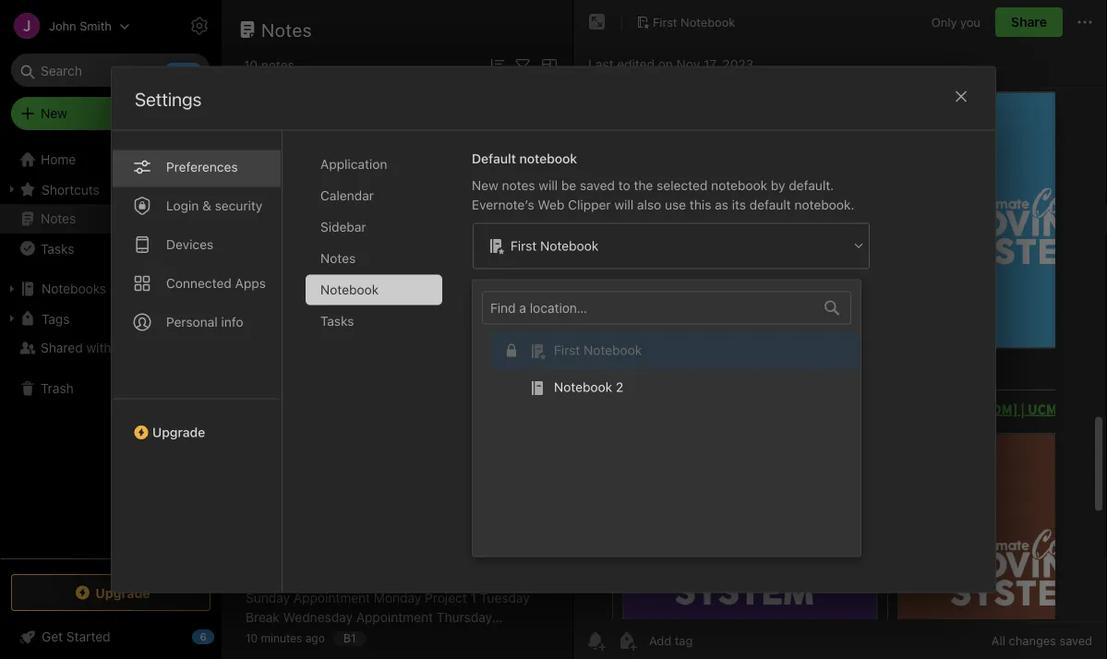 Task type: locate. For each thing, give the bounding box(es) containing it.
trash link
[[0, 374, 221, 404]]

to right be
[[618, 178, 630, 193]]

project down sunday
[[246, 629, 288, 645]]

to inside note 5 start (and finish) all the books you've been wanting to read and keep your ideas about them all in one place. tip: if you're reading a physical book, take pictu...
[[296, 388, 308, 404]]

tree containing home
[[0, 145, 222, 558]]

appointment up wednesday
[[293, 591, 370, 606]]

ago down wednesday
[[305, 632, 325, 645]]

one
[[276, 408, 298, 423]]

1 for tuesday
[[471, 591, 476, 606]]

1 vertical spatial first notebook
[[511, 238, 599, 253]]

notes link
[[0, 204, 221, 234]]

0 vertical spatial 3
[[278, 128, 287, 143]]

2 note from the top
[[246, 239, 275, 254]]

10 left in
[[246, 410, 258, 423]]

5
[[278, 350, 286, 365]]

default
[[472, 151, 516, 166]]

first notebook up the notebook 2
[[554, 342, 642, 358]]

do right now at left
[[294, 147, 311, 163]]

1
[[392, 258, 398, 273], [471, 591, 476, 606]]

note inside note 5 start (and finish) all the books you've been wanting to read and keep your ideas about them all in one place. tip: if you're reading a physical book, take pictu...
[[246, 350, 275, 365]]

note window element
[[573, 0, 1107, 659]]

first notebook up nov
[[653, 15, 735, 29]]

2 9 minutes ago from the top
[[246, 300, 320, 313]]

new up the home
[[41, 106, 67, 121]]

default notebook
[[472, 151, 577, 166]]

pictu...
[[311, 427, 352, 442]]

what
[[246, 258, 277, 273], [401, 258, 432, 273], [303, 277, 334, 293]]

on
[[658, 57, 673, 72]]

0 horizontal spatial to
[[296, 388, 308, 404]]

1 vertical spatial tasks
[[320, 313, 354, 329]]

didn't
[[436, 258, 470, 273]]

upgrade for the bottommost the upgrade popup button
[[95, 585, 150, 600]]

login & security
[[166, 198, 262, 213]]

1 horizontal spatial 3
[[355, 171, 362, 184]]

0 horizontal spatial break
[[246, 610, 280, 625]]

tab list
[[112, 131, 282, 592], [306, 149, 457, 592]]

well? right 'go'
[[492, 258, 522, 273]]

3 up calendar
[[355, 171, 362, 184]]

10 for notes
[[244, 58, 258, 73]]

1 inside the note 8 sunday appointment monday project 1 tuesday break wednesday appointment thursday project 2 friday task 3 saturday break
[[471, 591, 476, 606]]

you
[[960, 15, 981, 29]]

expand note image
[[586, 11, 609, 33]]

9 down 'apps'
[[246, 300, 253, 313]]

2 vertical spatial first notebook
[[554, 342, 642, 358]]

tasks tab
[[306, 306, 442, 336]]

tasks down a2
[[320, 313, 354, 329]]

upgrade for topmost the upgrade popup button
[[152, 425, 205, 440]]

minutes for 5
[[261, 410, 302, 423]]

saved right changes on the right bottom
[[1060, 634, 1092, 648]]

first inside cell
[[554, 342, 580, 358]]

the up keep
[[366, 369, 385, 384]]

1 inside the note 4 what went well? project 1 what didn't go well? project 2 what can i improve on? project3
[[392, 258, 398, 273]]

saved up clipper
[[580, 178, 615, 193]]

2 9 from the top
[[246, 300, 253, 313]]

0 vertical spatial notes
[[261, 58, 294, 73]]

use
[[665, 197, 686, 212]]

10 for start (and finish) all the books you've been wanting to read and keep your ideas about them all in one place. tip: if you're reading a physical book, take pictu...
[[246, 410, 258, 423]]

10 up note 3
[[244, 58, 258, 73]]

note for note 4 what went well? project 1 what didn't go well? project 2 what can i improve on? project3
[[246, 239, 275, 254]]

new inside popup button
[[41, 106, 67, 121]]

settings image
[[188, 15, 211, 37]]

the inside the new notes will be saved to the selected notebook by default. evernote's web clipper will also use this as its default notebook.
[[634, 178, 653, 193]]

0 vertical spatial upgrade
[[152, 425, 205, 440]]

1 horizontal spatial to
[[618, 178, 630, 193]]

1 vertical spatial to
[[296, 388, 308, 404]]

first notebook button
[[630, 9, 742, 35]]

notes inside tab
[[320, 251, 356, 266]]

0 horizontal spatial 1
[[392, 258, 398, 273]]

notes up note 3
[[261, 58, 294, 73]]

2 horizontal spatial first
[[653, 15, 677, 29]]

also
[[637, 197, 661, 212]]

1 vertical spatial 10 minutes ago
[[246, 519, 325, 531]]

1 horizontal spatial well?
[[492, 258, 522, 273]]

notebook tab
[[306, 275, 442, 305]]

1 vertical spatial will
[[614, 197, 634, 212]]

you're
[[379, 408, 416, 423]]

tags
[[42, 311, 70, 326]]

1 vertical spatial all
[[246, 408, 259, 423]]

1 horizontal spatial 1
[[471, 591, 476, 606]]

note up the start
[[246, 350, 275, 365]]

4 note from the top
[[246, 460, 275, 476]]

all changes saved
[[992, 634, 1092, 648]]

0 vertical spatial tasks
[[41, 241, 74, 256]]

1 vertical spatial notes
[[41, 211, 76, 226]]

ago down read
[[305, 410, 325, 423]]

0 horizontal spatial well?
[[313, 258, 342, 273]]

0 vertical spatial 9
[[246, 171, 253, 184]]

note inside the note 4 what went well? project 1 what didn't go well? project 2 what can i improve on? project3
[[246, 239, 275, 254]]

0 horizontal spatial do
[[246, 147, 262, 163]]

thursday
[[437, 610, 492, 625]]

future
[[392, 147, 428, 163]]

0 vertical spatial upgrade button
[[112, 398, 282, 447]]

note left 4
[[246, 239, 275, 254]]

all
[[349, 369, 362, 384], [246, 408, 259, 423]]

0 vertical spatial notebook
[[519, 151, 577, 166]]

1 9 minutes ago from the top
[[246, 171, 320, 184]]

go
[[474, 258, 489, 273]]

ideas
[[429, 388, 461, 404]]

notes down shortcuts
[[41, 211, 76, 226]]

first notebook cell
[[491, 332, 870, 369]]

minutes
[[256, 171, 297, 184], [256, 300, 297, 313], [261, 410, 302, 423], [261, 519, 302, 531], [261, 632, 302, 645]]

shortcuts button
[[0, 175, 221, 204]]

1 up improve
[[392, 258, 398, 273]]

tag
[[334, 171, 352, 184], [369, 299, 387, 312]]

1 vertical spatial upgrade
[[95, 585, 150, 600]]

1 horizontal spatial new
[[472, 178, 498, 193]]

0 horizontal spatial all
[[246, 408, 259, 423]]

tab list containing application
[[306, 149, 457, 592]]

3 up now at left
[[278, 128, 287, 143]]

3
[[278, 128, 287, 143], [355, 171, 362, 184], [373, 629, 381, 645]]

note left '7' in the left of the page
[[246, 460, 275, 476]]

1 horizontal spatial do
[[294, 147, 311, 163]]

0 horizontal spatial upgrade
[[95, 585, 150, 600]]

the for new notes will be saved to the selected notebook by default. evernote's web clipper will also use this as its default notebook.
[[634, 178, 653, 193]]

1 horizontal spatial tasks
[[320, 313, 354, 329]]

2 well? from the left
[[492, 258, 522, 273]]

17,
[[704, 57, 719, 72]]

close image
[[950, 85, 972, 107]]

2 down went
[[291, 277, 299, 293]]

first down evernote's
[[511, 238, 537, 253]]

2 vertical spatial 3
[[373, 629, 381, 645]]

9 for tag 3
[[246, 171, 253, 184]]

2 vertical spatial notes
[[320, 251, 356, 266]]

note up sunday
[[246, 571, 275, 586]]

first up the on
[[653, 15, 677, 29]]

went
[[281, 258, 309, 273]]

1 horizontal spatial notes
[[502, 178, 535, 193]]

1 vertical spatial notes
[[502, 178, 535, 193]]

start
[[246, 369, 275, 384]]

first notebook inside button
[[653, 15, 735, 29]]

notebook down web
[[540, 238, 599, 253]]

1 vertical spatial tag
[[369, 299, 387, 312]]

0 vertical spatial 10 minutes ago
[[246, 410, 325, 423]]

minutes for 4
[[256, 300, 297, 313]]

break down thursday
[[441, 629, 475, 645]]

notes
[[261, 58, 294, 73], [502, 178, 535, 193]]

notebook inside row
[[584, 342, 642, 358]]

10 minutes ago up take
[[246, 410, 325, 423]]

row group containing first notebook
[[482, 332, 870, 406]]

2 left friday
[[291, 629, 299, 645]]

note for note 7
[[246, 460, 275, 476]]

new inside the new notes will be saved to the selected notebook by default. evernote's web clipper will also use this as its default notebook.
[[472, 178, 498, 193]]

&
[[202, 198, 211, 213]]

improve
[[369, 277, 417, 293]]

1 horizontal spatial tag
[[369, 299, 387, 312]]

first notebook inside cell
[[554, 342, 642, 358]]

0 vertical spatial saved
[[580, 178, 615, 193]]

0 horizontal spatial 3
[[278, 128, 287, 143]]

tasks up 'notebooks' at the top left of page
[[41, 241, 74, 256]]

1 vertical spatial first
[[511, 238, 537, 253]]

in
[[262, 408, 273, 423]]

will left also
[[614, 197, 634, 212]]

friday
[[303, 629, 339, 645]]

0 vertical spatial will
[[539, 178, 558, 193]]

1 vertical spatial 3
[[355, 171, 362, 184]]

tasks inside tab
[[320, 313, 354, 329]]

1 horizontal spatial saved
[[1060, 634, 1092, 648]]

notes up evernote's
[[502, 178, 535, 193]]

all left in
[[246, 408, 259, 423]]

tasks
[[41, 241, 74, 256], [320, 313, 354, 329]]

minutes up take
[[261, 410, 302, 423]]

ago for note 4
[[300, 300, 320, 313]]

9 minutes ago
[[246, 171, 320, 184], [246, 300, 320, 313]]

sunday
[[246, 591, 290, 606]]

2 vertical spatial 10 minutes ago
[[246, 632, 325, 645]]

new up evernote's
[[472, 178, 498, 193]]

well? up can
[[313, 258, 342, 273]]

notes up 10 notes
[[261, 18, 312, 40]]

2 vertical spatial the
[[366, 369, 385, 384]]

notes up can
[[320, 251, 356, 266]]

notebook up the notebook 2
[[584, 342, 642, 358]]

minutes up '0/3'
[[256, 171, 297, 184]]

well?
[[313, 258, 342, 273], [492, 258, 522, 273]]

0 horizontal spatial notes
[[41, 211, 76, 226]]

3 10 minutes ago from the top
[[246, 632, 325, 645]]

note 7
[[246, 460, 286, 476]]

2 horizontal spatial 3
[[373, 629, 381, 645]]

home link
[[0, 145, 222, 175]]

notebook up a2
[[320, 282, 379, 297]]

7
[[278, 460, 286, 476]]

2 down first notebook row
[[616, 379, 623, 395]]

10 notes
[[244, 58, 294, 73]]

2 vertical spatial first
[[554, 342, 580, 358]]

connected
[[166, 276, 232, 291]]

1 vertical spatial the
[[634, 178, 653, 193]]

appointment down monday
[[356, 610, 433, 625]]

0 horizontal spatial tasks
[[41, 241, 74, 256]]

reading
[[419, 408, 464, 423]]

will up web
[[539, 178, 558, 193]]

saved
[[580, 178, 615, 193], [1060, 634, 1092, 648]]

9 up 'security'
[[246, 171, 253, 184]]

0 vertical spatial first
[[653, 15, 677, 29]]

note 5 start (and finish) all the books you've been wanting to read and keep your ideas about them all in one place. tip: if you're reading a physical book, take pictu...
[[246, 350, 533, 442]]

0 vertical spatial new
[[41, 106, 67, 121]]

1 horizontal spatial break
[[441, 629, 475, 645]]

add tag image
[[616, 630, 638, 652]]

1 vertical spatial 9
[[246, 300, 253, 313]]

ago left a2
[[300, 300, 320, 313]]

what up 'apps'
[[246, 258, 277, 273]]

first inside field
[[511, 238, 537, 253]]

the inside note 5 start (and finish) all the books you've been wanting to read and keep your ideas about them all in one place. tip: if you're reading a physical book, take pictu...
[[366, 369, 385, 384]]

break down sunday
[[246, 610, 280, 625]]

0 vertical spatial 9 minutes ago
[[246, 171, 320, 184]]

b1
[[344, 632, 356, 645]]

1 vertical spatial new
[[472, 178, 498, 193]]

1 vertical spatial break
[[441, 629, 475, 645]]

books
[[389, 369, 425, 384]]

minutes for 8
[[261, 632, 302, 645]]

nov
[[677, 57, 700, 72]]

10 minutes ago up 8
[[246, 519, 325, 531]]

0 vertical spatial the
[[370, 147, 389, 163]]

the up also
[[634, 178, 653, 193]]

notebooks
[[42, 281, 106, 296]]

2 horizontal spatial what
[[401, 258, 432, 273]]

do
[[246, 147, 262, 163], [294, 147, 311, 163]]

and
[[342, 388, 364, 404]]

tag down improve
[[369, 299, 387, 312]]

3 right task
[[373, 629, 381, 645]]

1 vertical spatial 9 minutes ago
[[246, 300, 320, 313]]

will
[[539, 178, 558, 193], [614, 197, 634, 212]]

0 horizontal spatial new
[[41, 106, 67, 121]]

1 vertical spatial saved
[[1060, 634, 1092, 648]]

10 down sunday
[[246, 632, 258, 645]]

0 horizontal spatial notebook
[[519, 151, 577, 166]]

0 vertical spatial first notebook
[[653, 15, 735, 29]]

tag 2
[[369, 299, 397, 312]]

minutes up 8
[[261, 519, 302, 531]]

calendar
[[320, 188, 374, 203]]

notebook up be
[[519, 151, 577, 166]]

9 minutes ago down 'apps'
[[246, 300, 320, 313]]

1 up thursday
[[471, 591, 476, 606]]

the right for
[[370, 147, 389, 163]]

what up 'on?'
[[401, 258, 432, 273]]

you've
[[428, 369, 467, 384]]

9 for a2
[[246, 300, 253, 313]]

1 horizontal spatial tab list
[[306, 149, 457, 592]]

1 for what
[[392, 258, 398, 273]]

sidebar tab
[[306, 212, 442, 242]]

project up thursday
[[425, 591, 467, 606]]

10 for sunday appointment monday project 1 tuesday break wednesday appointment thursday project 2 friday task 3 saturday break
[[246, 632, 258, 645]]

upgrade
[[152, 425, 205, 440], [95, 585, 150, 600]]

2 horizontal spatial notes
[[320, 251, 356, 266]]

3 note from the top
[[246, 350, 275, 365]]

10 minutes ago down wednesday
[[246, 632, 325, 645]]

shared with me link
[[0, 333, 221, 363]]

first
[[653, 15, 677, 29], [511, 238, 537, 253], [554, 342, 580, 358]]

notebook up 17,
[[681, 15, 735, 29]]

1 horizontal spatial first
[[554, 342, 580, 358]]

notes inside the new notes will be saved to the selected notebook by default. evernote's web clipper will also use this as its default notebook.
[[502, 178, 535, 193]]

1 vertical spatial 1
[[471, 591, 476, 606]]

1 note from the top
[[246, 128, 275, 143]]

first notebook down web
[[511, 238, 599, 253]]

1 9 from the top
[[246, 171, 253, 184]]

info
[[221, 314, 243, 330]]

to down (and
[[296, 388, 308, 404]]

0 horizontal spatial tab list
[[112, 131, 282, 592]]

0 horizontal spatial saved
[[580, 178, 615, 193]]

tag 3
[[334, 171, 362, 184]]

soon
[[314, 147, 343, 163]]

on?
[[420, 277, 442, 293]]

row group
[[482, 332, 870, 406]]

1 vertical spatial appointment
[[356, 610, 433, 625]]

1 horizontal spatial upgrade
[[152, 425, 205, 440]]

tasks button
[[0, 234, 221, 263]]

minutes down 'apps'
[[256, 300, 297, 313]]

0 vertical spatial appointment
[[293, 591, 370, 606]]

1 horizontal spatial what
[[303, 277, 334, 293]]

monday
[[374, 591, 421, 606]]

8
[[278, 571, 287, 586]]

note inside the note 8 sunday appointment monday project 1 tuesday break wednesday appointment thursday project 2 friday task 3 saturday break
[[246, 571, 275, 586]]

can
[[337, 277, 359, 293]]

notebook 2 cell
[[491, 369, 870, 406]]

1 horizontal spatial all
[[349, 369, 362, 384]]

default.
[[789, 178, 834, 193]]

0 horizontal spatial first
[[511, 238, 537, 253]]

None search field
[[24, 54, 198, 87]]

3 inside the note 8 sunday appointment monday project 1 tuesday break wednesday appointment thursday project 2 friday task 3 saturday break
[[373, 629, 381, 645]]

first notebook row
[[482, 332, 870, 369]]

0 vertical spatial all
[[349, 369, 362, 384]]

do down note 3
[[246, 147, 262, 163]]

1 10 minutes ago from the top
[[246, 410, 325, 423]]

upgrade inside tab list
[[152, 425, 205, 440]]

notebook
[[681, 15, 735, 29], [540, 238, 599, 253], [320, 282, 379, 297], [584, 342, 642, 358], [554, 379, 612, 395]]

all up and
[[349, 369, 362, 384]]

1 horizontal spatial notebook
[[711, 178, 767, 193]]

0 vertical spatial to
[[618, 178, 630, 193]]

tree
[[0, 145, 222, 558]]

Find a location field
[[482, 291, 870, 545]]

2023
[[723, 57, 754, 72]]

minutes left friday
[[261, 632, 302, 645]]

0 vertical spatial tag
[[334, 171, 352, 184]]

last
[[588, 57, 614, 72]]

0 vertical spatial notes
[[261, 18, 312, 40]]

about
[[465, 388, 499, 404]]

new for new
[[41, 106, 67, 121]]

0 horizontal spatial what
[[246, 258, 277, 273]]

0 vertical spatial 1
[[392, 258, 398, 273]]

ago
[[300, 171, 320, 184], [300, 300, 320, 313], [305, 410, 325, 423], [305, 519, 325, 531], [305, 632, 325, 645]]

Note Editor text field
[[573, 89, 1107, 621]]

2 do from the left
[[294, 147, 311, 163]]

1 vertical spatial notebook
[[711, 178, 767, 193]]

notebook up its
[[711, 178, 767, 193]]

first up the notebook 2
[[554, 342, 580, 358]]

5 note from the top
[[246, 571, 275, 586]]

0 horizontal spatial notes
[[261, 58, 294, 73]]

only
[[932, 15, 957, 29]]

tag up calendar
[[334, 171, 352, 184]]

note up now at left
[[246, 128, 275, 143]]

9 minutes ago up '0/3'
[[246, 171, 320, 184]]

what left can
[[303, 277, 334, 293]]

0 horizontal spatial tag
[[334, 171, 352, 184]]



Task type: vqa. For each thing, say whether or not it's contained in the screenshot.
ABOUT
yes



Task type: describe. For each thing, give the bounding box(es) containing it.
shared
[[41, 340, 83, 356]]

expand tags image
[[5, 311, 19, 326]]

first notebook inside field
[[511, 238, 599, 253]]

your
[[400, 388, 426, 404]]

for
[[347, 147, 366, 163]]

personal
[[166, 314, 218, 330]]

by
[[771, 178, 785, 193]]

1 well? from the left
[[313, 258, 342, 273]]

tags button
[[0, 304, 221, 333]]

share
[[1011, 14, 1047, 30]]

ago down the pictu...
[[305, 519, 325, 531]]

i
[[362, 277, 366, 293]]

last edited on nov 17, 2023
[[588, 57, 754, 72]]

project3
[[445, 277, 495, 293]]

security
[[215, 198, 262, 213]]

first inside button
[[653, 15, 677, 29]]

preferences
[[166, 159, 238, 174]]

project up i on the top left
[[346, 258, 388, 273]]

a2
[[338, 299, 352, 312]]

notebooks link
[[0, 274, 221, 304]]

notebook.
[[794, 197, 854, 212]]

this
[[690, 197, 711, 212]]

shared with me
[[41, 340, 133, 356]]

book,
[[246, 427, 279, 442]]

saved inside the new notes will be saved to the selected notebook by default. evernote's web clipper will also use this as its default notebook.
[[580, 178, 615, 193]]

2 inside the note 8 sunday appointment monday project 1 tuesday break wednesday appointment thursday project 2 friday task 3 saturday break
[[291, 629, 299, 645]]

10 minutes ago for note 8
[[246, 632, 325, 645]]

changes
[[1009, 634, 1056, 648]]

4
[[278, 239, 287, 254]]

1 do from the left
[[246, 147, 262, 163]]

2 inside cell
[[616, 379, 623, 395]]

shortcuts
[[42, 182, 100, 197]]

ago for note 5
[[305, 410, 325, 423]]

wanting
[[246, 388, 292, 404]]

take
[[283, 427, 308, 442]]

devices
[[166, 237, 213, 252]]

1 vertical spatial upgrade button
[[11, 574, 211, 611]]

apps
[[235, 276, 266, 291]]

9 minutes ago for a2
[[246, 300, 320, 313]]

physical
[[478, 408, 527, 423]]

note for note 8 sunday appointment monday project 1 tuesday break wednesday appointment thursday project 2 friday task 3 saturday break
[[246, 571, 275, 586]]

application
[[320, 156, 387, 172]]

saved inside note window element
[[1060, 634, 1092, 648]]

tag for tag 3
[[334, 171, 352, 184]]

notes for 10
[[261, 58, 294, 73]]

all
[[992, 634, 1006, 648]]

0/3
[[266, 192, 283, 205]]

be
[[561, 178, 576, 193]]

expand notebooks image
[[5, 282, 19, 296]]

3 for tag 3
[[355, 171, 362, 184]]

evernote's
[[472, 197, 534, 212]]

selected
[[657, 178, 708, 193]]

tab list containing preferences
[[112, 131, 282, 592]]

notebook inside the new notes will be saved to the selected notebook by default. evernote's web clipper will also use this as its default notebook.
[[711, 178, 767, 193]]

ago for note 8
[[305, 632, 325, 645]]

3 for note 3
[[278, 128, 287, 143]]

note 4 what went well? project 1 what didn't go well? project 2 what can i improve on? project3
[[246, 239, 522, 293]]

settings
[[135, 88, 201, 110]]

login
[[166, 198, 199, 213]]

9 minutes ago for tag 3
[[246, 171, 320, 184]]

web
[[538, 197, 565, 212]]

add a reminder image
[[585, 630, 607, 652]]

notes inside "link"
[[41, 211, 76, 226]]

as
[[715, 197, 728, 212]]

Default notebook field
[[472, 222, 871, 270]]

home
[[41, 152, 76, 167]]

tasks inside button
[[41, 241, 74, 256]]

only you
[[932, 15, 981, 29]]

notebook inside button
[[681, 15, 735, 29]]

sidebar
[[320, 219, 366, 234]]

do now do soon for the future
[[246, 147, 428, 163]]

calendar tab
[[306, 180, 442, 211]]

me
[[115, 340, 133, 356]]

with
[[86, 340, 111, 356]]

new notes will be saved to the selected notebook by default. evernote's web clipper will also use this as its default notebook.
[[472, 178, 854, 212]]

its
[[732, 197, 746, 212]]

tag for tag 2
[[369, 299, 387, 312]]

application tab
[[306, 149, 442, 180]]

notebook inside field
[[540, 238, 599, 253]]

note for note 3
[[246, 128, 275, 143]]

clipper
[[568, 197, 611, 212]]

task
[[343, 629, 370, 645]]

note 3
[[246, 128, 287, 143]]

them
[[502, 388, 533, 404]]

saturday
[[385, 629, 438, 645]]

note for note 5 start (and finish) all the books you've been wanting to read and keep your ideas about them all in one place. tip: if you're reading a physical book, take pictu...
[[246, 350, 275, 365]]

default
[[750, 197, 791, 212]]

10 minutes ago for note 5
[[246, 410, 325, 423]]

0 horizontal spatial will
[[539, 178, 558, 193]]

2 down improve
[[391, 299, 397, 312]]

1 horizontal spatial will
[[614, 197, 634, 212]]

new for new notes will be saved to the selected notebook by default. evernote's web clipper will also use this as its default notebook.
[[472, 178, 498, 193]]

note 8 sunday appointment monday project 1 tuesday break wednesday appointment thursday project 2 friday task 3 saturday break
[[246, 571, 530, 645]]

(and
[[278, 369, 305, 384]]

edited
[[617, 57, 655, 72]]

1 horizontal spatial notes
[[261, 18, 312, 40]]

ago down soon
[[300, 171, 320, 184]]

10 down note 7
[[246, 519, 258, 531]]

2 inside the note 4 what went well? project 1 what didn't go well? project 2 what can i improve on? project3
[[291, 277, 299, 293]]

notes for new
[[502, 178, 535, 193]]

wednesday
[[283, 610, 353, 625]]

the for note 5 start (and finish) all the books you've been wanting to read and keep your ideas about them all in one place. tip: if you're reading a physical book, take pictu...
[[366, 369, 385, 384]]

0 vertical spatial break
[[246, 610, 280, 625]]

project down went
[[246, 277, 288, 293]]

a
[[468, 408, 475, 423]]

2 10 minutes ago from the top
[[246, 519, 325, 531]]

new button
[[11, 97, 211, 130]]

been
[[471, 369, 501, 384]]

tip:
[[341, 408, 364, 423]]

notebook right them
[[554, 379, 612, 395]]

notebook inside tab
[[320, 282, 379, 297]]

notes tab
[[306, 243, 442, 274]]

to inside the new notes will be saved to the selected notebook by default. evernote's web clipper will also use this as its default notebook.
[[618, 178, 630, 193]]

Search text field
[[24, 54, 198, 87]]

Find a location… text field
[[483, 293, 813, 323]]

keep
[[367, 388, 396, 404]]

now
[[266, 147, 290, 163]]

if
[[367, 408, 375, 423]]

tuesday
[[480, 591, 530, 606]]



